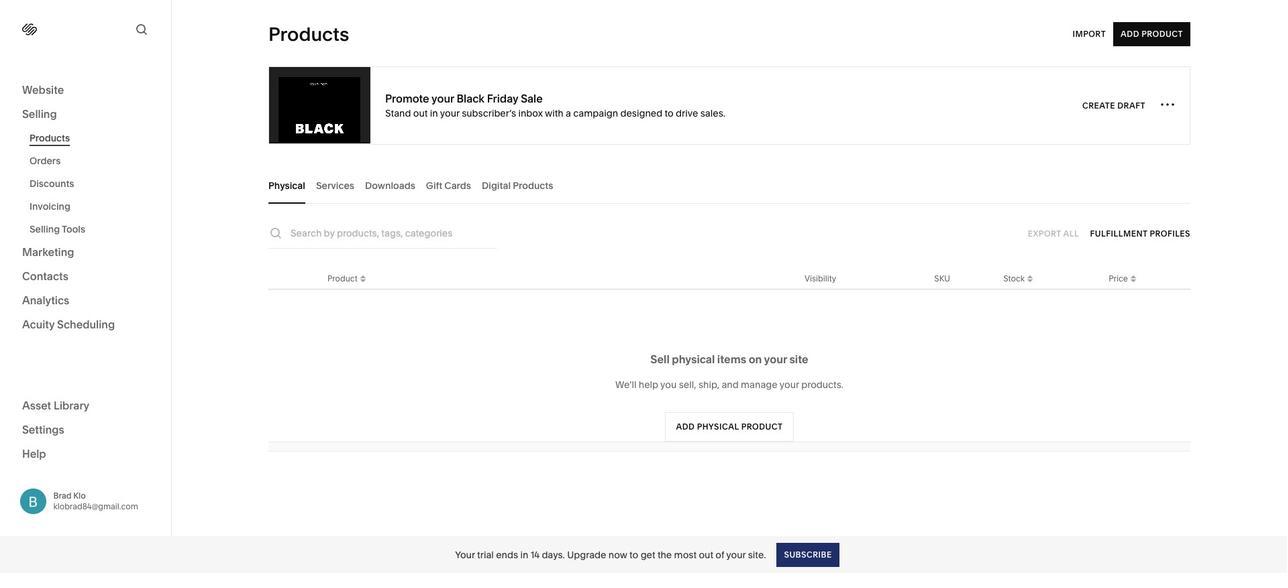 Task type: vqa. For each thing, say whether or not it's contained in the screenshot.
the Contact
no



Task type: locate. For each thing, give the bounding box(es) containing it.
stock
[[1004, 274, 1025, 284]]

friday
[[487, 92, 518, 105]]

physical inside button
[[697, 422, 739, 432]]

profiles
[[1150, 229, 1191, 239]]

orders
[[30, 155, 61, 167]]

1 horizontal spatial product
[[1142, 29, 1183, 39]]

gift cards button
[[426, 167, 471, 204]]

trial
[[477, 549, 494, 561]]

add physical product button
[[665, 413, 794, 442]]

export all
[[1028, 229, 1079, 239]]

to left the get
[[630, 549, 639, 561]]

brad klo klobrad84@gmail.com
[[53, 491, 138, 512]]

add
[[1121, 29, 1140, 39], [676, 422, 695, 432]]

0 vertical spatial product
[[1142, 29, 1183, 39]]

subscriber's
[[462, 107, 516, 119]]

tools
[[62, 224, 85, 236]]

physical
[[268, 180, 305, 192]]

asset library
[[22, 399, 89, 412]]

sell
[[651, 353, 670, 366]]

drive
[[676, 107, 698, 119]]

1 horizontal spatial to
[[665, 107, 674, 119]]

to left drive
[[665, 107, 674, 119]]

0 horizontal spatial product
[[328, 274, 358, 284]]

physical down ship,
[[697, 422, 739, 432]]

add right import
[[1121, 29, 1140, 39]]

acuity
[[22, 318, 55, 332]]

your down site
[[780, 379, 799, 391]]

0 horizontal spatial out
[[413, 107, 428, 119]]

the
[[658, 549, 672, 561]]

services
[[316, 180, 354, 192]]

physical button
[[268, 167, 305, 204]]

out down promote on the top left
[[413, 107, 428, 119]]

analytics
[[22, 294, 69, 307]]

contacts link
[[22, 269, 149, 285]]

2 horizontal spatial products
[[513, 180, 553, 192]]

product inside button
[[1142, 29, 1183, 39]]

your right of
[[726, 549, 746, 561]]

1 vertical spatial to
[[630, 549, 639, 561]]

0 vertical spatial selling
[[22, 107, 57, 121]]

subscribe
[[784, 550, 832, 560]]

1 vertical spatial products
[[30, 132, 70, 144]]

all
[[1063, 229, 1079, 239]]

1 horizontal spatial add
[[1121, 29, 1140, 39]]

gift cards
[[426, 180, 471, 192]]

physical up sell,
[[672, 353, 715, 366]]

sell physical items on your site
[[651, 353, 809, 366]]

acuity scheduling link
[[22, 317, 149, 334]]

product
[[1142, 29, 1183, 39], [328, 274, 358, 284]]

settings link
[[22, 423, 149, 439]]

your
[[455, 549, 475, 561]]

create draft button
[[1083, 94, 1146, 118]]

in left 14
[[520, 549, 528, 561]]

selling link
[[22, 107, 149, 123]]

digital
[[482, 180, 511, 192]]

designed
[[620, 107, 663, 119]]

0 horizontal spatial in
[[430, 107, 438, 119]]

subscribe button
[[777, 543, 840, 568]]

selling up the marketing on the top of page
[[30, 224, 60, 236]]

selling
[[22, 107, 57, 121], [30, 224, 60, 236]]

invoicing
[[30, 201, 70, 213]]

you
[[661, 379, 677, 391]]

sale
[[521, 92, 543, 105]]

black
[[457, 92, 485, 105]]

products
[[268, 23, 349, 46], [30, 132, 70, 144], [513, 180, 553, 192]]

0 vertical spatial in
[[430, 107, 438, 119]]

out
[[413, 107, 428, 119], [699, 549, 714, 561]]

website
[[22, 83, 64, 97]]

sales.
[[701, 107, 726, 119]]

add for add physical product
[[676, 422, 695, 432]]

1 vertical spatial selling
[[30, 224, 60, 236]]

campaign
[[573, 107, 618, 119]]

to inside the promote your black friday sale stand out in your subscriber's inbox with a campaign designed to drive sales.
[[665, 107, 674, 119]]

add down sell,
[[676, 422, 695, 432]]

visibility
[[805, 274, 836, 284]]

selling tools link
[[30, 218, 156, 241]]

settings
[[22, 423, 64, 437]]

1 horizontal spatial out
[[699, 549, 714, 561]]

add inside 'add product' button
[[1121, 29, 1140, 39]]

promote your black friday sale stand out in your subscriber's inbox with a campaign designed to drive sales.
[[385, 92, 726, 119]]

0 horizontal spatial add
[[676, 422, 695, 432]]

1 horizontal spatial products
[[268, 23, 349, 46]]

1 vertical spatial product
[[328, 274, 358, 284]]

selling down website
[[22, 107, 57, 121]]

get
[[641, 549, 655, 561]]

0 vertical spatial to
[[665, 107, 674, 119]]

0 vertical spatial physical
[[672, 353, 715, 366]]

dropdown icon image
[[358, 272, 368, 282], [1025, 272, 1036, 282], [1128, 272, 1139, 282], [358, 276, 368, 286], [1025, 276, 1036, 286], [1128, 276, 1139, 286]]

website link
[[22, 83, 149, 99]]

digital products
[[482, 180, 553, 192]]

fulfillment profiles
[[1090, 229, 1191, 239]]

0 horizontal spatial products
[[30, 132, 70, 144]]

import button
[[1073, 22, 1106, 46]]

add inside button
[[676, 422, 695, 432]]

add product
[[1121, 29, 1183, 39]]

14
[[531, 549, 540, 561]]

your trial ends in 14 days. upgrade now to get the most out of your site.
[[455, 549, 766, 561]]

a
[[566, 107, 571, 119]]

of
[[716, 549, 724, 561]]

1 vertical spatial physical
[[697, 422, 739, 432]]

1 vertical spatial out
[[699, 549, 714, 561]]

out left of
[[699, 549, 714, 561]]

0 vertical spatial out
[[413, 107, 428, 119]]

1 vertical spatial add
[[676, 422, 695, 432]]

0 vertical spatial add
[[1121, 29, 1140, 39]]

days.
[[542, 549, 565, 561]]

we'll help you sell, ship, and manage your products.
[[615, 379, 844, 391]]

contacts
[[22, 270, 68, 283]]

cards
[[445, 180, 471, 192]]

Search by products, tags, categories field
[[291, 226, 497, 241]]

in right stand
[[430, 107, 438, 119]]

2 vertical spatial products
[[513, 180, 553, 192]]

1 horizontal spatial in
[[520, 549, 528, 561]]

tab list
[[268, 167, 1191, 204]]

physical
[[672, 353, 715, 366], [697, 422, 739, 432]]

digital products button
[[482, 167, 553, 204]]

0 vertical spatial products
[[268, 23, 349, 46]]

discounts link
[[30, 173, 156, 195]]



Task type: describe. For each thing, give the bounding box(es) containing it.
price
[[1109, 274, 1128, 284]]

export
[[1028, 229, 1061, 239]]

help
[[639, 379, 658, 391]]

scheduling
[[57, 318, 115, 332]]

export all button
[[1028, 222, 1079, 246]]

services button
[[316, 167, 354, 204]]

help
[[22, 447, 46, 461]]

marketing
[[22, 246, 74, 259]]

your left black
[[432, 92, 454, 105]]

create draft
[[1083, 100, 1146, 110]]

help link
[[22, 447, 46, 461]]

manage
[[741, 379, 778, 391]]

in inside the promote your black friday sale stand out in your subscriber's inbox with a campaign designed to drive sales.
[[430, 107, 438, 119]]

ship,
[[699, 379, 720, 391]]

selling for selling
[[22, 107, 57, 121]]

orders link
[[30, 150, 156, 173]]

site.
[[748, 549, 766, 561]]

fulfillment profiles button
[[1090, 222, 1191, 246]]

selling tools
[[30, 224, 85, 236]]

import
[[1073, 29, 1106, 39]]

library
[[54, 399, 89, 412]]

site
[[790, 353, 809, 366]]

tab list containing physical
[[268, 167, 1191, 204]]

add physical product
[[676, 422, 783, 432]]

fulfillment
[[1090, 229, 1148, 239]]

add product button
[[1114, 22, 1191, 46]]

draft
[[1118, 100, 1146, 110]]

physical for sell
[[672, 353, 715, 366]]

upgrade
[[567, 549, 606, 561]]

downloads
[[365, 180, 415, 192]]

invoicing link
[[30, 195, 156, 218]]

now
[[609, 549, 627, 561]]

products.
[[802, 379, 844, 391]]

1 vertical spatial in
[[520, 549, 528, 561]]

with
[[545, 107, 564, 119]]

products link
[[30, 127, 156, 150]]

brad
[[53, 491, 71, 501]]

asset library link
[[22, 398, 149, 414]]

products inside 'products' link
[[30, 132, 70, 144]]

physical for add
[[697, 422, 739, 432]]

product
[[741, 422, 783, 432]]

klobrad84@gmail.com
[[53, 502, 138, 512]]

0 horizontal spatial to
[[630, 549, 639, 561]]

stand
[[385, 107, 411, 119]]

products inside digital products button
[[513, 180, 553, 192]]

your down black
[[440, 107, 460, 119]]

inbox
[[518, 107, 543, 119]]

add for add product
[[1121, 29, 1140, 39]]

discounts
[[30, 178, 74, 190]]

out inside the promote your black friday sale stand out in your subscriber's inbox with a campaign designed to drive sales.
[[413, 107, 428, 119]]

marketing link
[[22, 245, 149, 261]]

gift
[[426, 180, 442, 192]]

acuity scheduling
[[22, 318, 115, 332]]

downloads button
[[365, 167, 415, 204]]

your right on
[[764, 353, 787, 366]]

selling for selling tools
[[30, 224, 60, 236]]

klo
[[73, 491, 86, 501]]

analytics link
[[22, 293, 149, 309]]

sell,
[[679, 379, 696, 391]]

on
[[749, 353, 762, 366]]

create
[[1083, 100, 1116, 110]]

most
[[674, 549, 697, 561]]

asset
[[22, 399, 51, 412]]

items
[[717, 353, 747, 366]]

we'll
[[615, 379, 637, 391]]

sku
[[935, 274, 950, 284]]



